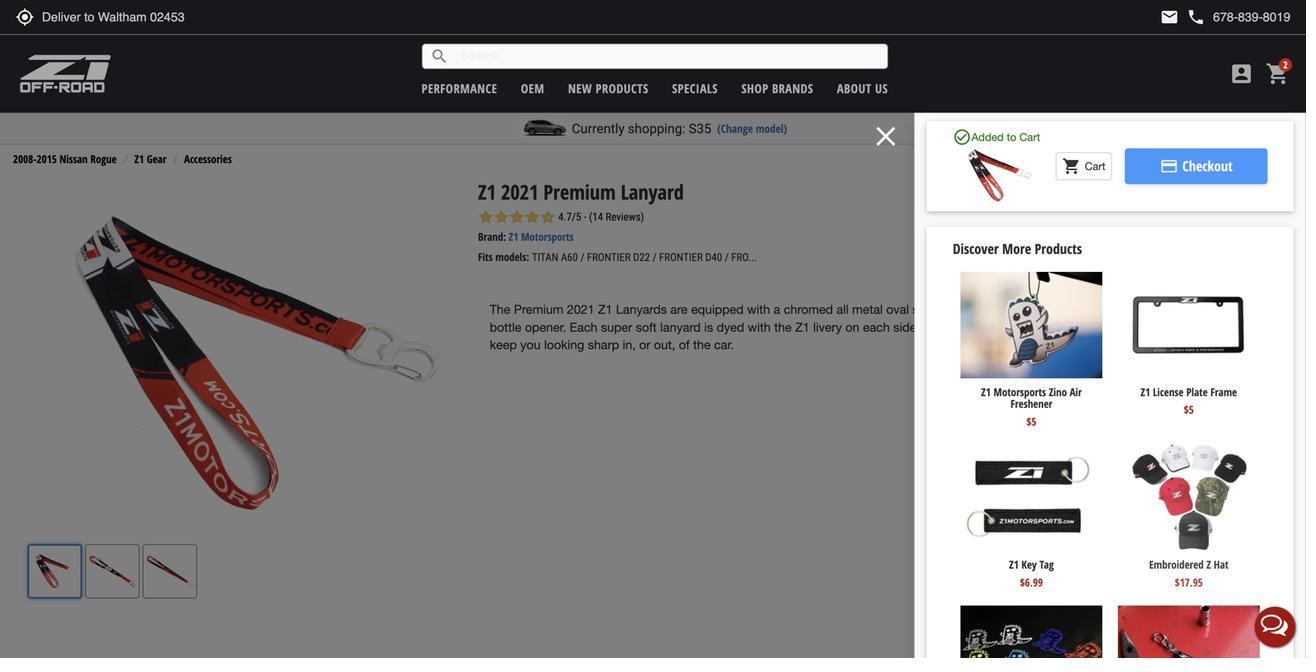 Task type: describe. For each thing, give the bounding box(es) containing it.
license
[[1153, 385, 1184, 399]]

dyed
[[717, 320, 744, 335]]

$6.99
[[1020, 575, 1043, 590]]

performance
[[422, 80, 497, 97]]

oem link
[[521, 80, 544, 97]]

to right 'add'
[[1175, 480, 1187, 499]]

0 vertical spatial and
[[987, 302, 1008, 317]]

to inside check_circle_outline added to cart
[[1007, 131, 1016, 143]]

2 frontier from the left
[[659, 251, 703, 264]]

s35
[[689, 121, 711, 136]]

oem
[[521, 80, 544, 97]]

keep
[[490, 338, 517, 352]]

(learn more about the ultimate frontier giveaway)
[[1061, 305, 1251, 318]]

to inside the premium 2021 z1 lanyards are equipped with a chromed all metal oval swivel clasp, and bottle opener. each super soft lanyard is dyed with the z1 livery on each side, and is sure to keep you looking sharp in, or out, of the car.
[[987, 320, 998, 335]]

1 is from the left
[[704, 320, 713, 335]]

on
[[845, 320, 859, 335]]

phone
[[1187, 8, 1205, 26]]

frame
[[1210, 385, 1237, 399]]

ultimate
[[1147, 305, 1179, 318]]

checkout
[[1182, 157, 1233, 176]]

2 / from the left
[[653, 251, 657, 264]]

fro...
[[731, 251, 757, 264]]

stock,
[[1074, 369, 1102, 386]]

you
[[520, 338, 541, 352]]

gear
[[147, 152, 166, 166]]

shop brands
[[741, 80, 813, 97]]

frontier
[[1181, 305, 1210, 318]]

plate
[[1186, 385, 1208, 399]]

d40
[[705, 251, 722, 264]]

cart for add to cart
[[1190, 480, 1213, 499]]

key
[[1021, 558, 1037, 572]]

hat
[[1214, 558, 1229, 572]]

titan
[[532, 251, 558, 264]]

shopping_cart for shopping_cart
[[1266, 61, 1290, 86]]

4.7/5 -
[[558, 211, 586, 223]]

z1 gear
[[134, 152, 166, 166]]

about us
[[837, 80, 888, 97]]

chromed
[[784, 302, 833, 317]]

clasp,
[[950, 302, 983, 317]]

question
[[1134, 522, 1172, 536]]

shop
[[741, 80, 769, 97]]

0 vertical spatial with
[[747, 302, 770, 317]]

rogue
[[90, 152, 117, 166]]

specials link
[[672, 80, 718, 97]]

mail phone
[[1160, 8, 1205, 26]]

accessories link
[[184, 152, 232, 166]]

z1 inside z1 motorsports zino air freshener $5
[[981, 385, 991, 399]]

z1 motorsports link
[[509, 229, 574, 244]]

the inside the premium 2021 z1 lanyards are equipped with a chromed all metal oval swivel clasp, and bottle opener. each super soft lanyard is dyed with the z1 livery on each side, and is sure to keep you looking sharp in, or out, of the car.
[[490, 302, 510, 317]]

z
[[1206, 558, 1211, 572]]

my_location
[[16, 8, 34, 26]]

1 star from the left
[[478, 209, 494, 225]]

z1 up super
[[598, 302, 613, 317]]

out,
[[654, 338, 675, 352]]

$5 inside z1 motorsports zino air freshener $5
[[1026, 414, 1036, 429]]

ask
[[1108, 522, 1123, 536]]

sharp
[[588, 338, 619, 352]]

cart for added to cart
[[1019, 131, 1040, 143]]

question_answer ask a question about this product
[[1085, 520, 1255, 538]]

opener.
[[525, 320, 566, 335]]

us
[[875, 80, 888, 97]]

shopping_cart for shopping_cart cart
[[1062, 157, 1081, 176]]

are
[[670, 302, 688, 317]]

livery
[[813, 320, 842, 335]]

looking
[[544, 338, 584, 352]]

shopping:
[[628, 121, 685, 136]]

each
[[863, 320, 890, 335]]

the premium 2021 z1 lanyards are equipped with a chromed all metal oval swivel clasp, and bottle opener. each super soft lanyard is dyed with the z1 livery on each side, and is sure to keep you looking sharp in, or out, of the car.
[[490, 302, 1008, 352]]

Search search field
[[449, 44, 887, 68]]

side,
[[893, 320, 920, 335]]

2021 inside "z1 2021 premium lanyard star star star star star_half 4.7/5 - (14 reviews) brand: z1 motorsports fits models: titan a60 / frontier d22 / frontier d40 / fro..."
[[501, 178, 538, 206]]

0 vertical spatial about
[[837, 80, 872, 97]]

search
[[430, 47, 449, 66]]

z1 up brand:
[[478, 178, 496, 206]]

account_box link
[[1225, 61, 1258, 86]]

to left ship.
[[1136, 369, 1146, 386]]

air
[[1070, 385, 1082, 399]]

each
[[570, 320, 598, 335]]

check_circle_outline added to cart
[[953, 128, 1040, 147]]

freshener
[[1011, 397, 1052, 411]]

this
[[1203, 522, 1220, 536]]

d22
[[633, 251, 650, 264]]

soft
[[636, 320, 657, 335]]

more for discover
[[1002, 239, 1031, 258]]

shop brands link
[[741, 80, 813, 97]]

(change
[[717, 121, 753, 136]]

motorsports inside "z1 2021 premium lanyard star star star star star_half 4.7/5 - (14 reviews) brand: z1 motorsports fits models: titan a60 / frontier d22 / frontier d40 / fro..."
[[521, 229, 574, 244]]

of
[[679, 338, 690, 352]]

swivel
[[913, 302, 947, 317]]

equipped
[[691, 302, 744, 317]]

(learn more about the ultimate frontier giveaway) link
[[1061, 305, 1251, 318]]

shopping_cart cart
[[1062, 157, 1106, 176]]

cart inside shopping_cart cart
[[1085, 160, 1106, 173]]

metal
[[852, 302, 883, 317]]

added
[[971, 131, 1004, 143]]

model)
[[756, 121, 787, 136]]



Task type: vqa. For each thing, say whether or not it's contained in the screenshot.
leftmost ensure
no



Task type: locate. For each thing, give the bounding box(es) containing it.
z1 down chromed
[[795, 320, 810, 335]]

2021 up the each in the left of the page
[[567, 302, 595, 317]]

account_box
[[1229, 61, 1254, 86]]

product
[[1223, 522, 1255, 536]]

2008-2015 nissan rogue
[[13, 152, 117, 166]]

lanyards
[[616, 302, 667, 317]]

3 / from the left
[[725, 251, 729, 264]]

shopping_cart right z1 2021 premium lanyard image
[[1062, 157, 1081, 176]]

more for (learn
[[1086, 305, 1106, 318]]

brand:
[[478, 229, 506, 244]]

all
[[836, 302, 849, 317]]

fits
[[478, 250, 493, 264]]

is
[[704, 320, 713, 335], [948, 320, 957, 335]]

2 is from the left
[[948, 320, 957, 335]]

more
[[1002, 239, 1031, 258], [1086, 305, 1106, 318]]

embroidered
[[1149, 558, 1204, 572]]

in stock, ready to ship.
[[1061, 369, 1176, 386]]

models:
[[495, 250, 529, 264]]

z1 up models:
[[509, 229, 518, 244]]

zino
[[1049, 385, 1067, 399]]

in
[[1061, 369, 1071, 386]]

0 vertical spatial more
[[1002, 239, 1031, 258]]

new products link
[[568, 80, 649, 97]]

1 vertical spatial with
[[748, 320, 771, 335]]

1 horizontal spatial the
[[774, 320, 792, 335]]

0 horizontal spatial shopping_cart
[[1062, 157, 1081, 176]]

cart left payment
[[1085, 160, 1106, 173]]

2 horizontal spatial cart
[[1190, 480, 1213, 499]]

giveaway)
[[1213, 305, 1251, 318]]

add_shopping_cart
[[1128, 480, 1147, 499]]

or
[[639, 338, 650, 352]]

$5 inside z1 license plate frame $5
[[1184, 402, 1194, 417]]

1 horizontal spatial the
[[1132, 305, 1145, 318]]

1 vertical spatial shopping_cart
[[1062, 157, 1081, 176]]

frontier
[[587, 251, 631, 264], [659, 251, 703, 264]]

more right 'discover' in the top of the page
[[1002, 239, 1031, 258]]

0 vertical spatial premium
[[543, 178, 616, 206]]

premium up 4.7/5 -
[[543, 178, 616, 206]]

premium inside the premium 2021 z1 lanyards are equipped with a chromed all metal oval swivel clasp, and bottle opener. each super soft lanyard is dyed with the z1 livery on each side, and is sure to keep you looking sharp in, or out, of the car.
[[514, 302, 563, 317]]

the up bottle
[[490, 302, 510, 317]]

brands
[[772, 80, 813, 97]]

with left the a
[[747, 302, 770, 317]]

about left this
[[1175, 522, 1200, 536]]

about left the us
[[837, 80, 872, 97]]

motorsports left zino
[[994, 385, 1046, 399]]

and right clasp,
[[987, 302, 1008, 317]]

frontier left d22
[[587, 251, 631, 264]]

about us link
[[837, 80, 888, 97]]

3 star from the left
[[509, 209, 525, 225]]

to
[[1007, 131, 1016, 143], [987, 320, 998, 335], [1136, 369, 1146, 386], [1175, 480, 1187, 499]]

the
[[774, 320, 792, 335], [693, 338, 711, 352]]

0 horizontal spatial motorsports
[[521, 229, 574, 244]]

new products
[[568, 80, 649, 97]]

1 / from the left
[[580, 251, 584, 264]]

2 vertical spatial about
[[1175, 522, 1200, 536]]

1 vertical spatial about
[[1108, 305, 1130, 318]]

1 horizontal spatial /
[[653, 251, 657, 264]]

2021 up z1 motorsports link
[[501, 178, 538, 206]]

cart
[[1019, 131, 1040, 143], [1085, 160, 1106, 173], [1190, 480, 1213, 499]]

with right dyed
[[748, 320, 771, 335]]

0 horizontal spatial is
[[704, 320, 713, 335]]

cart right 'add'
[[1190, 480, 1213, 499]]

premium inside "z1 2021 premium lanyard star star star star star_half 4.7/5 - (14 reviews) brand: z1 motorsports fits models: titan a60 / frontier d22 / frontier d40 / fro..."
[[543, 178, 616, 206]]

shopping_cart link
[[1262, 61, 1290, 86]]

z1 motorsports zino air freshener $5
[[981, 385, 1082, 429]]

1 frontier from the left
[[587, 251, 631, 264]]

super
[[601, 320, 632, 335]]

z1 left the freshener
[[981, 385, 991, 399]]

phone link
[[1187, 8, 1290, 26]]

0 horizontal spatial and
[[923, 320, 944, 335]]

2021 inside the premium 2021 z1 lanyards are equipped with a chromed all metal oval swivel clasp, and bottle opener. each super soft lanyard is dyed with the z1 livery on each side, and is sure to keep you looking sharp in, or out, of the car.
[[567, 302, 595, 317]]

cart inside check_circle_outline added to cart
[[1019, 131, 1040, 143]]

and down swivel at the right of page
[[923, 320, 944, 335]]

$5 down the freshener
[[1026, 414, 1036, 429]]

z1 motorsports logo image
[[19, 54, 112, 93]]

performance link
[[422, 80, 497, 97]]

0 vertical spatial motorsports
[[521, 229, 574, 244]]

the right of
[[693, 338, 711, 352]]

0 horizontal spatial 2021
[[501, 178, 538, 206]]

1 horizontal spatial is
[[948, 320, 957, 335]]

the left ultimate
[[1132, 305, 1145, 318]]

z1 2021 premium lanyard image
[[953, 147, 1043, 205]]

z1 2021 premium lanyard star star star star star_half 4.7/5 - (14 reviews) brand: z1 motorsports fits models: titan a60 / frontier d22 / frontier d40 / fro...
[[478, 178, 757, 264]]

0 vertical spatial the
[[774, 320, 792, 335]]

0 horizontal spatial $5
[[1026, 414, 1036, 429]]

shopping_cart right account_box
[[1266, 61, 1290, 86]]

is down the equipped
[[704, 320, 713, 335]]

car.
[[714, 338, 734, 352]]

/
[[580, 251, 584, 264], [653, 251, 657, 264], [725, 251, 729, 264]]

z1 inside z1 key tag $6.99
[[1009, 558, 1019, 572]]

frontier left d40
[[659, 251, 703, 264]]

products
[[1035, 239, 1082, 258]]

the
[[490, 302, 510, 317], [1132, 305, 1145, 318]]

with
[[747, 302, 770, 317], [748, 320, 771, 335]]

1 horizontal spatial more
[[1086, 305, 1106, 318]]

2015
[[37, 152, 57, 166]]

1 vertical spatial premium
[[514, 302, 563, 317]]

the down the a
[[774, 320, 792, 335]]

0 horizontal spatial more
[[1002, 239, 1031, 258]]

z1 left key on the bottom
[[1009, 558, 1019, 572]]

tag
[[1039, 558, 1054, 572]]

2 horizontal spatial /
[[725, 251, 729, 264]]

motorsports inside z1 motorsports zino air freshener $5
[[994, 385, 1046, 399]]

discover more products
[[953, 239, 1082, 258]]

in,
[[623, 338, 636, 352]]

0 vertical spatial cart
[[1019, 131, 1040, 143]]

premium
[[543, 178, 616, 206], [514, 302, 563, 317]]

2 vertical spatial cart
[[1190, 480, 1213, 499]]

1 vertical spatial cart
[[1085, 160, 1106, 173]]

sure
[[960, 320, 984, 335]]

payment checkout
[[1160, 157, 1233, 176]]

about left ultimate
[[1108, 305, 1130, 318]]

2008-
[[13, 152, 37, 166]]

motorsports
[[521, 229, 574, 244], [994, 385, 1046, 399]]

0 horizontal spatial cart
[[1019, 131, 1040, 143]]

motorsports down star_half
[[521, 229, 574, 244]]

star_half
[[540, 209, 556, 225]]

mail link
[[1160, 8, 1179, 26]]

0 vertical spatial shopping_cart
[[1266, 61, 1290, 86]]

/ right d40
[[725, 251, 729, 264]]

z1 license plate frame $5
[[1141, 385, 1237, 417]]

payment
[[1160, 157, 1178, 176]]

1 horizontal spatial frontier
[[659, 251, 703, 264]]

2 star from the left
[[494, 209, 509, 225]]

lanyard
[[660, 320, 701, 335]]

4 star from the left
[[525, 209, 540, 225]]

/ right a60
[[580, 251, 584, 264]]

(change model) link
[[717, 121, 787, 136]]

0 horizontal spatial the
[[490, 302, 510, 317]]

a
[[774, 302, 780, 317]]

cart right added
[[1019, 131, 1040, 143]]

more up quantity:
[[1086, 305, 1106, 318]]

shopping_cart
[[1266, 61, 1290, 86], [1062, 157, 1081, 176]]

0 horizontal spatial the
[[693, 338, 711, 352]]

2021
[[501, 178, 538, 206], [567, 302, 595, 317]]

1 horizontal spatial $5
[[1184, 402, 1194, 417]]

to right added
[[1007, 131, 1016, 143]]

ship.
[[1149, 369, 1173, 386]]

bottle
[[490, 320, 521, 335]]

discover
[[953, 239, 999, 258]]

0 vertical spatial 2021
[[501, 178, 538, 206]]

z1 left license on the bottom of page
[[1141, 385, 1150, 399]]

1 vertical spatial more
[[1086, 305, 1106, 318]]

0 horizontal spatial /
[[580, 251, 584, 264]]

1 horizontal spatial cart
[[1085, 160, 1106, 173]]

accessories
[[184, 152, 232, 166]]

to right sure
[[987, 320, 998, 335]]

1 horizontal spatial 2021
[[567, 302, 595, 317]]

1 vertical spatial motorsports
[[994, 385, 1046, 399]]

/ right d22
[[653, 251, 657, 264]]

is left sure
[[948, 320, 957, 335]]

z1 key tag $6.99
[[1009, 558, 1054, 590]]

z1 left gear
[[134, 152, 144, 166]]

1 vertical spatial 2021
[[567, 302, 595, 317]]

z1 gear link
[[134, 152, 166, 166]]

1 horizontal spatial about
[[1108, 305, 1130, 318]]

$5 down plate
[[1184, 402, 1194, 417]]

1 vertical spatial the
[[693, 338, 711, 352]]

(learn
[[1061, 305, 1084, 318]]

premium up opener.
[[514, 302, 563, 317]]

ready
[[1105, 369, 1133, 386]]

check_circle_outline
[[953, 128, 971, 147]]

embroidered z hat $17.95
[[1149, 558, 1229, 590]]

2 horizontal spatial about
[[1175, 522, 1200, 536]]

products
[[596, 80, 649, 97]]

z1 inside z1 license plate frame $5
[[1141, 385, 1150, 399]]

0 horizontal spatial about
[[837, 80, 872, 97]]

1 horizontal spatial shopping_cart
[[1266, 61, 1290, 86]]

about inside question_answer ask a question about this product
[[1175, 522, 1200, 536]]

question_answer
[[1085, 520, 1104, 538]]

0 horizontal spatial frontier
[[587, 251, 631, 264]]

1 horizontal spatial and
[[987, 302, 1008, 317]]

1 vertical spatial and
[[923, 320, 944, 335]]

currently shopping: s35 (change model)
[[572, 121, 787, 136]]

quantity:
[[1061, 319, 1101, 334]]

oval
[[886, 302, 909, 317]]

1 horizontal spatial motorsports
[[994, 385, 1046, 399]]

lanyard
[[621, 178, 684, 206]]



